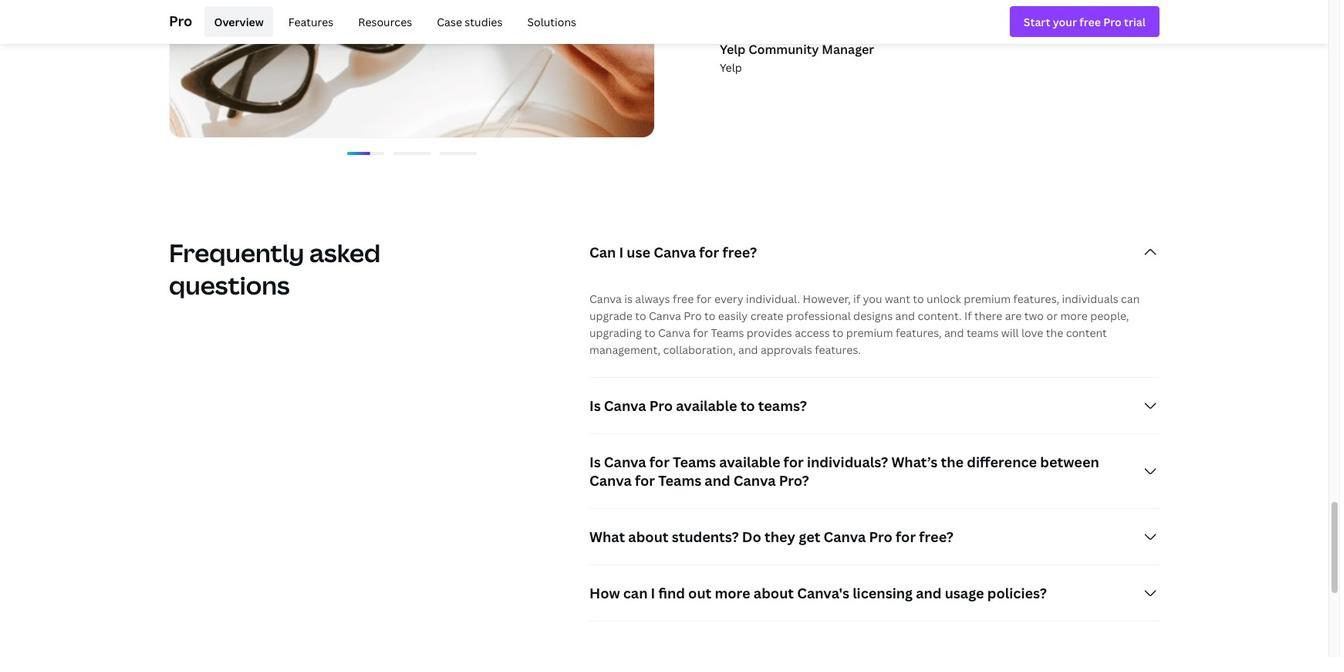 Task type: vqa. For each thing, say whether or not it's contained in the screenshot.
'How can I find out more about Canva's licensing and usage policies?' dropdown button
yes



Task type: locate. For each thing, give the bounding box(es) containing it.
can
[[1121, 292, 1140, 307], [623, 584, 648, 603]]

studies
[[465, 14, 503, 29]]

free? up the usage
[[919, 528, 954, 547]]

0 vertical spatial more
[[1061, 309, 1088, 324]]

what about students? do they get canva pro for free? button
[[590, 510, 1160, 565]]

features
[[288, 14, 334, 29]]

yelp
[[720, 41, 746, 58], [720, 60, 742, 75]]

1 vertical spatial the
[[941, 453, 964, 472]]

available down collaboration,
[[676, 397, 737, 415]]

i left use
[[619, 243, 624, 262]]

0 vertical spatial is
[[590, 397, 601, 415]]

available inside the is canva for teams available for individuals? what's the difference between canva for teams and canva pro?
[[719, 453, 781, 472]]

1 vertical spatial about
[[754, 584, 794, 603]]

more inside dropdown button
[[715, 584, 751, 603]]

resources
[[358, 14, 412, 29]]

they
[[765, 528, 796, 547]]

teams?
[[758, 397, 807, 415]]

premium up there
[[964, 292, 1011, 307]]

if
[[854, 292, 861, 307]]

is down management,
[[590, 397, 601, 415]]

2 is from the top
[[590, 453, 601, 472]]

1 vertical spatial is
[[590, 453, 601, 472]]

0 vertical spatial i
[[619, 243, 624, 262]]

pro
[[169, 11, 192, 30], [684, 309, 702, 324], [650, 397, 673, 415], [869, 528, 893, 547]]

is canva pro available to teams?
[[590, 397, 807, 415]]

policies?
[[988, 584, 1047, 603]]

students?
[[672, 528, 739, 547]]

usage
[[945, 584, 984, 603]]

pro element
[[169, 0, 1160, 43]]

is
[[590, 397, 601, 415], [590, 453, 601, 472]]

free? inside "dropdown button"
[[919, 528, 954, 547]]

available
[[676, 397, 737, 415], [719, 453, 781, 472]]

can right how at the left bottom of the page
[[623, 584, 648, 603]]

and down content.
[[945, 326, 964, 341]]

0 horizontal spatial premium
[[846, 326, 893, 341]]

solutions link
[[518, 6, 586, 37]]

i left find on the bottom of page
[[651, 584, 655, 603]]

frequently
[[169, 236, 304, 270]]

about right what
[[628, 528, 669, 547]]

pro down free
[[684, 309, 702, 324]]

pro down management,
[[650, 397, 673, 415]]

can i use canva for free?
[[590, 243, 757, 262]]

teams
[[967, 326, 999, 341]]

1 vertical spatial can
[[623, 584, 648, 603]]

upgrade
[[590, 309, 633, 324]]

difference
[[967, 453, 1037, 472]]

premium down designs
[[846, 326, 893, 341]]

0 vertical spatial the
[[1046, 326, 1064, 341]]

premium
[[964, 292, 1011, 307], [846, 326, 893, 341]]

the right what's
[[941, 453, 964, 472]]

can i use canva for free? button
[[590, 225, 1160, 280]]

0 horizontal spatial more
[[715, 584, 751, 603]]

features, down content.
[[896, 326, 942, 341]]

0 vertical spatial yelp
[[720, 41, 746, 58]]

0 horizontal spatial can
[[623, 584, 648, 603]]

free? up every
[[723, 243, 757, 262]]

0 vertical spatial free?
[[723, 243, 757, 262]]

canva's
[[797, 584, 850, 603]]

menu bar containing overview
[[199, 6, 586, 37]]

pro inside canva is always free for every individual. however, if you want to unlock premium features, individuals can upgrade to canva pro to easily create professional designs and content. if there are two or more people, upgrading to canva for teams provides access to premium features, and teams will love the content management, collaboration, and approvals features.
[[684, 309, 702, 324]]

2 yelp from the top
[[720, 60, 742, 75]]

teams
[[711, 326, 744, 341], [673, 453, 716, 472], [658, 472, 702, 490]]

menu bar
[[199, 6, 586, 37]]

individual.
[[746, 292, 800, 307]]

get
[[799, 528, 821, 547]]

there
[[975, 309, 1003, 324]]

1 horizontal spatial premium
[[964, 292, 1011, 307]]

and
[[896, 309, 915, 324], [945, 326, 964, 341], [739, 343, 758, 358], [705, 472, 731, 490], [916, 584, 942, 603]]

for inside dropdown button
[[699, 243, 720, 262]]

1 horizontal spatial free?
[[919, 528, 954, 547]]

1 horizontal spatial the
[[1046, 326, 1064, 341]]

for inside "dropdown button"
[[896, 528, 916, 547]]

pro up licensing
[[869, 528, 893, 547]]

1 horizontal spatial about
[[754, 584, 794, 603]]

free? inside dropdown button
[[723, 243, 757, 262]]

features,
[[1014, 292, 1060, 307], [896, 326, 942, 341]]

about
[[628, 528, 669, 547], [754, 584, 794, 603]]

how can i find out more about canva's licensing and usage policies?
[[590, 584, 1047, 603]]

0 vertical spatial about
[[628, 528, 669, 547]]

0 horizontal spatial i
[[619, 243, 624, 262]]

0 vertical spatial available
[[676, 397, 737, 415]]

is for is canva for teams available for individuals? what's the difference between canva for teams and canva pro?
[[590, 453, 601, 472]]

for
[[699, 243, 720, 262], [697, 292, 712, 307], [693, 326, 709, 341], [650, 453, 670, 472], [784, 453, 804, 472], [635, 472, 655, 490], [896, 528, 916, 547]]

more right out
[[715, 584, 751, 603]]

1 vertical spatial free?
[[919, 528, 954, 547]]

if
[[965, 309, 972, 324]]

1 vertical spatial more
[[715, 584, 751, 603]]

provides
[[747, 326, 792, 341]]

0 horizontal spatial about
[[628, 528, 669, 547]]

the down or
[[1046, 326, 1064, 341]]

0 horizontal spatial features,
[[896, 326, 942, 341]]

what's
[[892, 453, 938, 472]]

to right want
[[913, 292, 924, 307]]

between
[[1040, 453, 1100, 472]]

can inside dropdown button
[[623, 584, 648, 603]]

1 horizontal spatial can
[[1121, 292, 1140, 307]]

to down always
[[635, 309, 646, 324]]

licensing
[[853, 584, 913, 603]]

is up what
[[590, 453, 601, 472]]

available down teams?
[[719, 453, 781, 472]]

is
[[625, 292, 633, 307]]

can up the 'people,'
[[1121, 292, 1140, 307]]

is canva for teams available for individuals? what's the difference between canva for teams and canva pro?
[[590, 453, 1100, 490]]

easily
[[718, 309, 748, 324]]

1 horizontal spatial i
[[651, 584, 655, 603]]

overview
[[214, 14, 264, 29]]

features, up two
[[1014, 292, 1060, 307]]

is inside the is canva for teams available for individuals? what's the difference between canva for teams and canva pro?
[[590, 453, 601, 472]]

free?
[[723, 243, 757, 262], [919, 528, 954, 547]]

every
[[715, 292, 744, 307]]

0 horizontal spatial free?
[[723, 243, 757, 262]]

pro left overview
[[169, 11, 192, 30]]

0 horizontal spatial the
[[941, 453, 964, 472]]

and down provides
[[739, 343, 758, 358]]

teams up students?
[[658, 472, 702, 490]]

pro inside "dropdown button"
[[869, 528, 893, 547]]

1 vertical spatial i
[[651, 584, 655, 603]]

1 vertical spatial yelp
[[720, 60, 742, 75]]

1 is from the top
[[590, 397, 601, 415]]

out
[[688, 584, 712, 603]]

to left teams?
[[741, 397, 755, 415]]

canva
[[654, 243, 696, 262], [590, 292, 622, 307], [649, 309, 681, 324], [658, 326, 691, 341], [604, 397, 646, 415], [604, 453, 646, 472], [590, 472, 632, 490], [734, 472, 776, 490], [824, 528, 866, 547]]

individuals?
[[807, 453, 888, 472]]

about inside "dropdown button"
[[628, 528, 669, 547]]

1 vertical spatial premium
[[846, 326, 893, 341]]

about inside dropdown button
[[754, 584, 794, 603]]

1 vertical spatial available
[[719, 453, 781, 472]]

the
[[1046, 326, 1064, 341], [941, 453, 964, 472]]

canva is always free for every individual. however, if you want to unlock premium features, individuals can upgrade to canva pro to easily create professional designs and content. if there are two or more people, upgrading to canva for teams provides access to premium features, and teams will love the content management, collaboration, and approvals features.
[[590, 292, 1140, 358]]

pro?
[[779, 472, 809, 490]]

more
[[1061, 309, 1088, 324], [715, 584, 751, 603]]

1 vertical spatial features,
[[896, 326, 942, 341]]

use
[[627, 243, 651, 262]]

solutions
[[527, 14, 577, 29]]

i inside dropdown button
[[651, 584, 655, 603]]

1 horizontal spatial more
[[1061, 309, 1088, 324]]

about left canva's
[[754, 584, 794, 603]]

free
[[673, 292, 694, 307]]

management,
[[590, 343, 661, 358]]

more up content at right
[[1061, 309, 1088, 324]]

teams down easily
[[711, 326, 744, 341]]

0 vertical spatial can
[[1121, 292, 1140, 307]]

questions
[[169, 269, 290, 302]]

to
[[913, 292, 924, 307], [635, 309, 646, 324], [705, 309, 716, 324], [645, 326, 656, 341], [833, 326, 844, 341], [741, 397, 755, 415]]

0 vertical spatial features,
[[1014, 292, 1060, 307]]

i
[[619, 243, 624, 262], [651, 584, 655, 603]]

however,
[[803, 292, 851, 307]]

and up students?
[[705, 472, 731, 490]]



Task type: describe. For each thing, give the bounding box(es) containing it.
love
[[1022, 326, 1044, 341]]

asked
[[309, 236, 381, 270]]

i inside dropdown button
[[619, 243, 624, 262]]

or
[[1047, 309, 1058, 324]]

and down want
[[896, 309, 915, 324]]

case studies link
[[428, 6, 512, 37]]

to inside dropdown button
[[741, 397, 755, 415]]

the inside the is canva for teams available for individuals? what's the difference between canva for teams and canva pro?
[[941, 453, 964, 472]]

to up features.
[[833, 326, 844, 341]]

teams down is canva pro available to teams?
[[673, 453, 716, 472]]

want
[[885, 292, 911, 307]]

overview link
[[205, 6, 273, 37]]

access
[[795, 326, 830, 341]]

case
[[437, 14, 462, 29]]

you
[[863, 292, 883, 307]]

content
[[1066, 326, 1107, 341]]

to left easily
[[705, 309, 716, 324]]

approvals
[[761, 343, 812, 358]]

canva inside "dropdown button"
[[824, 528, 866, 547]]

do
[[742, 528, 762, 547]]

can
[[590, 243, 616, 262]]

resources link
[[349, 6, 422, 37]]

are
[[1005, 309, 1022, 324]]

case studies
[[437, 14, 503, 29]]

more inside canva is always free for every individual. however, if you want to unlock premium features, individuals can upgrade to canva pro to easily create professional designs and content. if there are two or more people, upgrading to canva for teams provides access to premium features, and teams will love the content management, collaboration, and approvals features.
[[1061, 309, 1088, 324]]

pro inside dropdown button
[[650, 397, 673, 415]]

and inside the is canva for teams available for individuals? what's the difference between canva for teams and canva pro?
[[705, 472, 731, 490]]

what about students? do they get canva pro for free?
[[590, 528, 954, 547]]

what
[[590, 528, 625, 547]]

is canva for teams available for individuals? what's the difference between canva for teams and canva pro? button
[[590, 435, 1160, 509]]

upgrading
[[590, 326, 642, 341]]

yelp community manager yelp
[[720, 41, 875, 75]]

0 vertical spatial premium
[[964, 292, 1011, 307]]

professional
[[786, 309, 851, 324]]

unlock
[[927, 292, 961, 307]]

the inside canva is always free for every individual. however, if you want to unlock premium features, individuals can upgrade to canva pro to easily create professional designs and content. if there are two or more people, upgrading to canva for teams provides access to premium features, and teams will love the content management, collaboration, and approvals features.
[[1046, 326, 1064, 341]]

community
[[749, 41, 819, 58]]

is for is canva pro available to teams?
[[590, 397, 601, 415]]

create
[[751, 309, 784, 324]]

and left the usage
[[916, 584, 942, 603]]

1 yelp from the top
[[720, 41, 746, 58]]

two
[[1025, 309, 1044, 324]]

canva inside dropdown button
[[654, 243, 696, 262]]

menu bar inside pro element
[[199, 6, 586, 37]]

how
[[590, 584, 620, 603]]

collaboration,
[[663, 343, 736, 358]]

can inside canva is always free for every individual. however, if you want to unlock premium features, individuals can upgrade to canva pro to easily create professional designs and content. if there are two or more people, upgrading to canva for teams provides access to premium features, and teams will love the content management, collaboration, and approvals features.
[[1121, 292, 1140, 307]]

people,
[[1091, 309, 1129, 324]]

features.
[[815, 343, 861, 358]]

features link
[[279, 6, 343, 37]]

to up management,
[[645, 326, 656, 341]]

frequently asked questions
[[169, 236, 381, 302]]

how can i find out more about canva's licensing and usage policies? button
[[590, 566, 1160, 622]]

find
[[659, 584, 685, 603]]

teams inside canva is always free for every individual. however, if you want to unlock premium features, individuals can upgrade to canva pro to easily create professional designs and content. if there are two or more people, upgrading to canva for teams provides access to premium features, and teams will love the content management, collaboration, and approvals features.
[[711, 326, 744, 341]]

manager
[[822, 41, 875, 58]]

1 horizontal spatial features,
[[1014, 292, 1060, 307]]

content.
[[918, 309, 962, 324]]

designs
[[854, 309, 893, 324]]

is canva pro available to teams? button
[[590, 378, 1160, 434]]

individuals
[[1062, 292, 1119, 307]]

will
[[1002, 326, 1019, 341]]

always
[[635, 292, 670, 307]]



